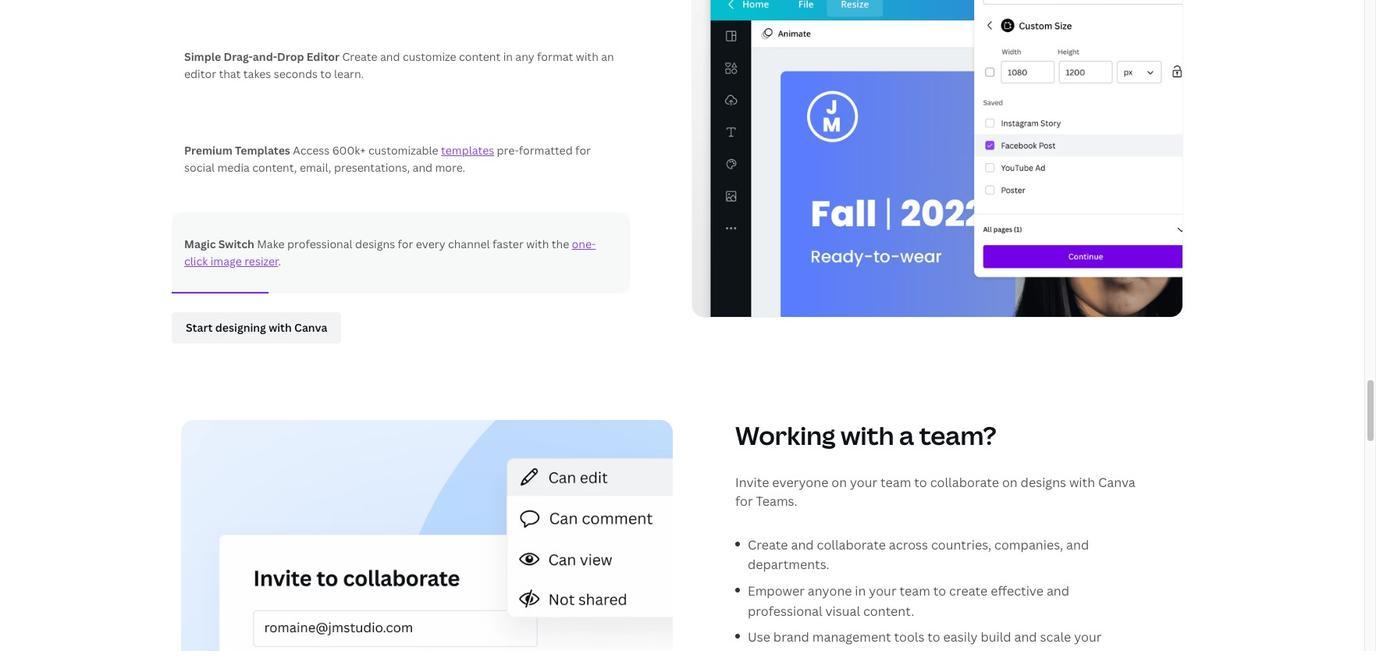 Task type: locate. For each thing, give the bounding box(es) containing it.
create inside create and customize content in any format with an editor that takes seconds to learn.
[[342, 49, 378, 64]]

media
[[217, 160, 250, 175]]

0 vertical spatial for
[[576, 143, 591, 158]]

designs up 'companies,' on the right of page
[[1021, 474, 1067, 491]]

0 vertical spatial designs
[[355, 236, 395, 251]]

team inside "empower anyone in your team to create effective and professional visual content."
[[900, 583, 931, 600]]

every
[[416, 236, 446, 251]]

with left the
[[527, 236, 549, 251]]

0 horizontal spatial collaborate
[[817, 536, 886, 553]]

a
[[900, 418, 915, 452]]

learn.
[[334, 66, 364, 81]]

to inside use brand management tools to easily build and scale your brand with consistency.
[[928, 629, 941, 646]]

templates
[[235, 143, 290, 158]]

0 vertical spatial collaborate
[[931, 474, 1000, 491]]

your inside "empower anyone in your team to create effective and professional visual content."
[[869, 583, 897, 600]]

that
[[219, 66, 241, 81]]

1 on from the left
[[832, 474, 847, 491]]

management
[[813, 629, 892, 646]]

pre-formatted for social media content, email, presentations, and more.
[[184, 143, 591, 175]]

collaborate inside invite everyone on your team to collaborate on designs with canva for teams.
[[931, 474, 1000, 491]]

companies,
[[995, 536, 1064, 553]]

departments.
[[748, 556, 830, 573]]

1 horizontal spatial on
[[1003, 474, 1018, 491]]

empower anyone in your team to create effective and professional visual content.
[[748, 583, 1070, 620]]

0 horizontal spatial in
[[503, 49, 513, 64]]

in inside create and customize content in any format with an editor that takes seconds to learn.
[[503, 49, 513, 64]]

brand right use at right
[[774, 629, 810, 646]]

create and customize content in any format with an editor that takes seconds to learn.
[[184, 49, 614, 81]]

to down editor
[[320, 66, 332, 81]]

2 vertical spatial your
[[1075, 629, 1102, 646]]

with
[[576, 49, 599, 64], [527, 236, 549, 251], [841, 418, 895, 452], [1070, 474, 1096, 491], [787, 649, 813, 651]]

for down invite
[[736, 493, 753, 510]]

drop
[[277, 49, 304, 64]]

to right tools
[[928, 629, 941, 646]]

social
[[184, 160, 215, 175]]

your inside invite everyone on your team to collaborate on designs with canva for teams.
[[850, 474, 878, 491]]

designs inside invite everyone on your team to collaborate on designs with canva for teams.
[[1021, 474, 1067, 491]]

2 vertical spatial for
[[736, 493, 753, 510]]

to
[[320, 66, 332, 81], [915, 474, 928, 491], [934, 583, 947, 600], [928, 629, 941, 646]]

designs left every
[[355, 236, 395, 251]]

for
[[576, 143, 591, 158], [398, 236, 413, 251], [736, 493, 753, 510]]

team down a
[[881, 474, 912, 491]]

and up departments. in the right bottom of the page
[[791, 536, 814, 553]]

1 horizontal spatial in
[[855, 583, 866, 600]]

faster
[[493, 236, 524, 251]]

in
[[503, 49, 513, 64], [855, 583, 866, 600]]

and right 'build'
[[1015, 629, 1038, 646]]

team for create
[[900, 583, 931, 600]]

0 horizontal spatial for
[[398, 236, 413, 251]]

for left every
[[398, 236, 413, 251]]

editor
[[184, 66, 216, 81]]

format
[[537, 49, 574, 64]]

professional down empower
[[748, 603, 823, 620]]

2 horizontal spatial for
[[736, 493, 753, 510]]

0 vertical spatial team
[[881, 474, 912, 491]]

and down customizable
[[413, 160, 433, 175]]

to inside "empower anyone in your team to create effective and professional visual content."
[[934, 583, 947, 600]]

to inside invite everyone on your team to collaborate on designs with canva for teams.
[[915, 474, 928, 491]]

ui - invite to collaborate (2) image
[[181, 420, 673, 651]]

team
[[881, 474, 912, 491], [900, 583, 931, 600]]

create
[[342, 49, 378, 64], [748, 536, 788, 553]]

2 on from the left
[[1003, 474, 1018, 491]]

professional right make on the left of the page
[[287, 236, 353, 251]]

0 vertical spatial professional
[[287, 236, 353, 251]]

premium
[[184, 143, 233, 158]]

0 vertical spatial in
[[503, 49, 513, 64]]

with inside invite everyone on your team to collaborate on designs with canva for teams.
[[1070, 474, 1096, 491]]

with left consistency. at right bottom
[[787, 649, 813, 651]]

1 vertical spatial collaborate
[[817, 536, 886, 553]]

team?
[[920, 418, 997, 452]]

customize
[[403, 49, 457, 64]]

0 vertical spatial your
[[850, 474, 878, 491]]

your right scale
[[1075, 629, 1102, 646]]

in up visual
[[855, 583, 866, 600]]

collaborate down 'team?'
[[931, 474, 1000, 491]]

team inside invite everyone on your team to collaborate on designs with canva for teams.
[[881, 474, 912, 491]]

1 vertical spatial team
[[900, 583, 931, 600]]

0 horizontal spatial create
[[342, 49, 378, 64]]

with left canva
[[1070, 474, 1096, 491]]

one-
[[572, 236, 596, 251]]

for inside pre-formatted for social media content, email, presentations, and more.
[[576, 143, 591, 158]]

1 horizontal spatial professional
[[748, 603, 823, 620]]

image
[[211, 254, 242, 268]]

invite everyone on your team to collaborate on designs with canva for teams.
[[736, 474, 1136, 510]]

create up learn.
[[342, 49, 378, 64]]

on right everyone on the bottom
[[832, 474, 847, 491]]

make
[[257, 236, 285, 251]]

0 vertical spatial create
[[342, 49, 378, 64]]

team up content.
[[900, 583, 931, 600]]

collaborate
[[931, 474, 1000, 491], [817, 536, 886, 553]]

1 horizontal spatial collaborate
[[931, 474, 1000, 491]]

with left an
[[576, 49, 599, 64]]

for inside invite everyone on your team to collaborate on designs with canva for teams.
[[736, 493, 753, 510]]

designs
[[355, 236, 395, 251], [1021, 474, 1067, 491]]

your for on
[[850, 474, 878, 491]]

your
[[850, 474, 878, 491], [869, 583, 897, 600], [1075, 629, 1102, 646]]

customizable
[[369, 143, 439, 158]]

your down working with a team?
[[850, 474, 878, 491]]

1 horizontal spatial for
[[576, 143, 591, 158]]

consistency.
[[816, 649, 891, 651]]

professional
[[287, 236, 353, 251], [748, 603, 823, 620]]

1 vertical spatial for
[[398, 236, 413, 251]]

collaborate up anyone
[[817, 536, 886, 553]]

0 horizontal spatial on
[[832, 474, 847, 491]]

build
[[981, 629, 1012, 646]]

for right formatted
[[576, 143, 591, 158]]

create inside create and collaborate across countries, companies, and departments.
[[748, 536, 788, 553]]

and
[[380, 49, 400, 64], [413, 160, 433, 175], [791, 536, 814, 553], [1067, 536, 1090, 553], [1047, 583, 1070, 600], [1015, 629, 1038, 646]]

1 horizontal spatial create
[[748, 536, 788, 553]]

collaborate inside create and collaborate across countries, companies, and departments.
[[817, 536, 886, 553]]

create up departments. in the right bottom of the page
[[748, 536, 788, 553]]

1 vertical spatial in
[[855, 583, 866, 600]]

and inside create and customize content in any format with an editor that takes seconds to learn.
[[380, 49, 400, 64]]

create
[[950, 583, 988, 600]]

1 vertical spatial designs
[[1021, 474, 1067, 491]]

canva
[[1099, 474, 1136, 491]]

your up content.
[[869, 583, 897, 600]]

brand down use at right
[[748, 649, 784, 651]]

1 vertical spatial your
[[869, 583, 897, 600]]

and left customize at the left top of page
[[380, 49, 400, 64]]

with inside create and customize content in any format with an editor that takes seconds to learn.
[[576, 49, 599, 64]]

on
[[832, 474, 847, 491], [1003, 474, 1018, 491]]

invite
[[736, 474, 770, 491]]

everyone
[[773, 474, 829, 491]]

to left create
[[934, 583, 947, 600]]

on up 'companies,' on the right of page
[[1003, 474, 1018, 491]]

and right 'companies,' on the right of page
[[1067, 536, 1090, 553]]

magic
[[184, 236, 216, 251]]

and right "effective"
[[1047, 583, 1070, 600]]

any
[[516, 49, 535, 64]]

with inside use brand management tools to easily build and scale your brand with consistency.
[[787, 649, 813, 651]]

your inside use brand management tools to easily build and scale your brand with consistency.
[[1075, 629, 1102, 646]]

1 horizontal spatial designs
[[1021, 474, 1067, 491]]

1 vertical spatial create
[[748, 536, 788, 553]]

in left any
[[503, 49, 513, 64]]

to inside create and customize content in any format with an editor that takes seconds to learn.
[[320, 66, 332, 81]]

to down 'team?'
[[915, 474, 928, 491]]

1 vertical spatial professional
[[748, 603, 823, 620]]

brand
[[774, 629, 810, 646], [748, 649, 784, 651]]



Task type: vqa. For each thing, say whether or not it's contained in the screenshot.
Back inside the Inspire your classroom for free Get Back to School ready with Canva for Education. Teachers can enjoy features of Canva Pro, for free, to help them make this the best school year yet.
no



Task type: describe. For each thing, give the bounding box(es) containing it.
and inside use brand management tools to easily build and scale your brand with consistency.
[[1015, 629, 1038, 646]]

600k+
[[332, 143, 366, 158]]

one- click image resizer link
[[184, 236, 596, 268]]

premium templates access 600k+ customizable templates
[[184, 143, 494, 158]]

1 vertical spatial brand
[[748, 649, 784, 651]]

simple drag-and-drop editor
[[184, 49, 340, 64]]

team for collaborate
[[881, 474, 912, 491]]

professional inside "empower anyone in your team to create effective and professional visual content."
[[748, 603, 823, 620]]

seconds
[[274, 66, 318, 81]]

and inside "empower anyone in your team to create effective and professional visual content."
[[1047, 583, 1070, 600]]

countries,
[[932, 536, 992, 553]]

working with a team?
[[736, 418, 997, 452]]

.
[[278, 254, 281, 268]]

takes
[[243, 66, 271, 81]]

an
[[601, 49, 614, 64]]

empower
[[748, 583, 805, 600]]

content,
[[252, 160, 297, 175]]

easily
[[944, 629, 978, 646]]

use
[[748, 629, 771, 646]]

scale
[[1041, 629, 1072, 646]]

and inside pre-formatted for social media content, email, presentations, and more.
[[413, 160, 433, 175]]

across
[[889, 536, 929, 553]]

switch
[[218, 236, 254, 251]]

the
[[552, 236, 569, 251]]

use brand management tools to easily build and scale your brand with consistency.
[[748, 629, 1102, 651]]

magic switch make professional designs for every channel faster with the
[[184, 236, 572, 251]]

drag-
[[224, 49, 253, 64]]

presentations,
[[334, 160, 410, 175]]

templates link
[[441, 143, 494, 158]]

in inside "empower anyone in your team to create effective and professional visual content."
[[855, 583, 866, 600]]

click
[[184, 254, 208, 268]]

email,
[[300, 160, 332, 175]]

content
[[459, 49, 501, 64]]

and-
[[253, 49, 277, 64]]

working
[[736, 418, 836, 452]]

content.
[[864, 603, 915, 620]]

create for customize
[[342, 49, 378, 64]]

0 vertical spatial brand
[[774, 629, 810, 646]]

formatted
[[519, 143, 573, 158]]

pre-
[[497, 143, 519, 158]]

visual
[[826, 603, 861, 620]]

teams.
[[756, 493, 798, 510]]

one- click image resizer
[[184, 236, 596, 268]]

create and collaborate across countries, companies, and departments.
[[748, 536, 1090, 573]]

resizer
[[245, 254, 278, 268]]

more.
[[435, 160, 466, 175]]

create for collaborate
[[748, 536, 788, 553]]

0 horizontal spatial professional
[[287, 236, 353, 251]]

simple
[[184, 49, 221, 64]]

editor
[[307, 49, 340, 64]]

0 horizontal spatial designs
[[355, 236, 395, 251]]

your for in
[[869, 583, 897, 600]]

templates
[[441, 143, 494, 158]]

tools
[[895, 629, 925, 646]]

access
[[293, 143, 330, 158]]

effective
[[991, 583, 1044, 600]]

anyone
[[808, 583, 852, 600]]

with left a
[[841, 418, 895, 452]]

channel
[[448, 236, 490, 251]]



